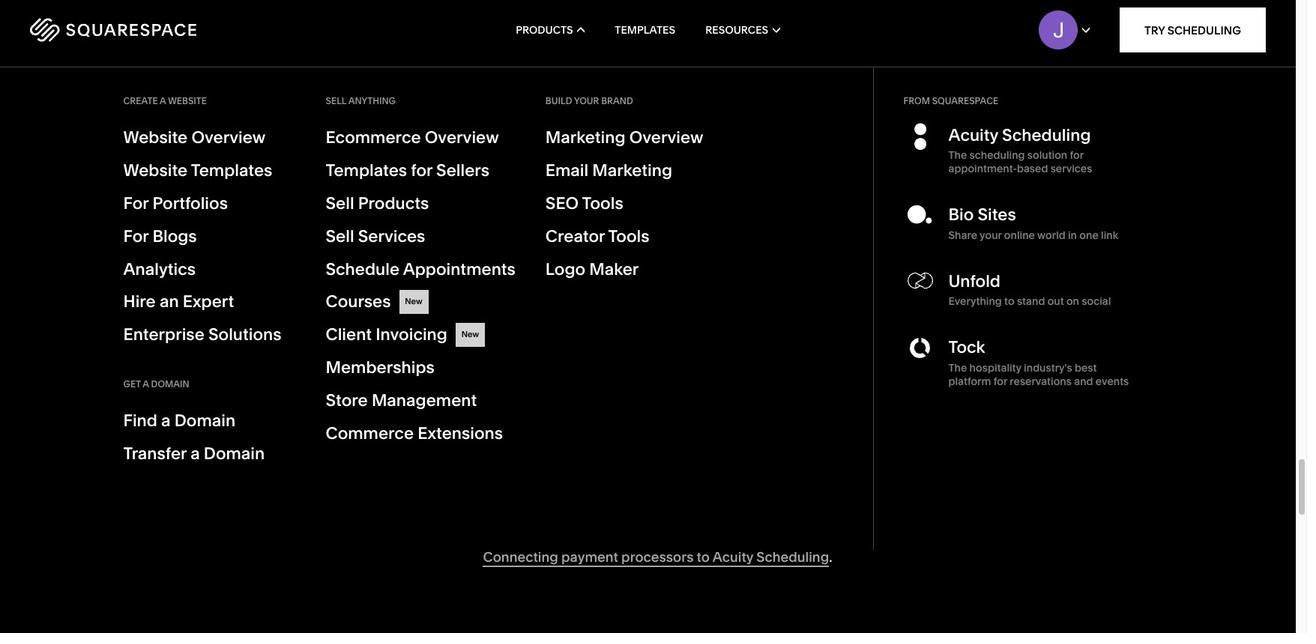 Task type: describe. For each thing, give the bounding box(es) containing it.
and right 'us'
[[554, 392, 578, 409]]

how many calendars do i need?
[[483, 305, 733, 325]]

to inside when you sign up for acuity, you'll create a squarespace account that you'll use to log into acuity. visit
[[483, 234, 496, 251]]

designed
[[581, 60, 642, 77]]

0 vertical spatial website
[[168, 95, 207, 106]]

can left enter
[[778, 500, 801, 518]]

book inside each calendar is a set of times that clients can book with you. some businesses have one set of hours and can use one calendar. others need calendars for each employee, location, or another resource. if you're not sure how many you need, contact us and we'll help you find a solution.
[[780, 343, 813, 360]]

enterprise solutions
[[123, 325, 282, 345]]

payment down clients.
[[916, 517, 972, 534]]

your down in
[[574, 95, 599, 106]]

you left need,
[[923, 375, 947, 393]]

sell for sell products
[[326, 193, 354, 214]]

for for for blogs
[[123, 226, 149, 246]]

templates for templates
[[615, 23, 676, 37]]

store
[[326, 391, 368, 411]]

seo tools link
[[546, 192, 718, 216]]

how for how many calendars do i need?
[[483, 305, 518, 325]]

how inside the to learn how to sign up and log in.
[[854, 234, 881, 251]]

scheduling for acuity
[[1003, 125, 1091, 145]]

can up appointments,
[[795, 43, 819, 61]]

squarespace logo image
[[30, 18, 196, 42]]

0 vertical spatial get
[[555, 180, 582, 200]]

domain for find a domain
[[174, 411, 236, 431]]

.
[[829, 549, 833, 566]]

sure
[[824, 375, 852, 393]]

0 horizontal spatial many
[[522, 305, 565, 325]]

1 vertical spatial i
[[675, 305, 680, 325]]

log inside when you sign up for acuity, you'll create a squarespace account that you'll use to log into acuity. visit
[[499, 234, 520, 251]]

calendar.
[[732, 359, 791, 376]]

you down squarespace's
[[874, 76, 898, 93]]

can up from
[[901, 76, 924, 93]]

build your brand
[[546, 95, 633, 106]]

get
[[123, 379, 141, 390]]

you right the paypal
[[751, 500, 775, 518]]

domain for get a domain
[[151, 379, 189, 390]]

from up visit
[[908, 500, 939, 518]]

visit
[[912, 533, 938, 550]]

1 horizontal spatial acuity
[[724, 446, 773, 467]]

transfer a domain link
[[123, 443, 296, 466]]

1 you'll from the left
[[667, 217, 701, 235]]

online,
[[689, 500, 732, 518]]

squarespace logo link
[[30, 18, 277, 42]]

how do i get started with acuity?
[[483, 180, 741, 200]]

paypal
[[705, 484, 748, 501]]

enterprise
[[123, 325, 205, 345]]

1 horizontal spatial or
[[689, 484, 702, 501]]

can right you
[[539, 484, 562, 501]]

share your online world in one link
[[949, 229, 1119, 242]]

link
[[1102, 229, 1119, 242]]

more inside , you can use squarespace's tools and beautifully designed templates to build an online presence that's more than a booking page. in addition to displaying your appointments, you can sell products, create a blog, offer video courses, and more. and you can embed your acuity scheduler in your squarespace website without needing to write any code by using the
[[929, 60, 963, 77]]

an inside hire an expert link
[[160, 292, 179, 312]]

for portfolios link
[[123, 192, 296, 216]]

any inside 'yes. you can use stripe, square, or paypal to accept payments from clients. clients can pay when they book online, or you can enter payments from the admin end. these payment processors are separate from any other payment processors you use in squarespace. to learn more and get started, visit .'
[[853, 517, 875, 534]]

another
[[629, 375, 679, 393]]

we'll
[[581, 392, 610, 409]]

find a domain link
[[123, 408, 296, 435]]

use inside each calendar is a set of times that clients can book with you. some businesses have one set of hours and can use one calendar. others need calendars for each employee, location, or another resource. if you're not sure how many you need, contact us and we'll help you find a solution.
[[678, 359, 701, 376]]

create inside when you sign up for acuity, you'll create a squarespace account that you'll use to log into acuity. visit
[[704, 217, 746, 235]]

that's
[[890, 60, 925, 77]]

other
[[878, 517, 912, 534]]

write
[[905, 108, 938, 125]]

website for website overview
[[123, 127, 188, 148]]

how inside each calendar is a set of times that clients can book with you. some businesses have one set of hours and can use one calendar. others need calendars for each employee, location, or another resource. if you're not sure how many you need, contact us and we'll help you find a solution.
[[855, 375, 882, 393]]

2 horizontal spatial squarespace
[[933, 95, 999, 106]]

and up products,
[[483, 60, 508, 77]]

try scheduling
[[1145, 23, 1242, 37]]

when
[[584, 500, 619, 518]]

email
[[546, 160, 589, 181]]

your down brand
[[609, 108, 637, 125]]

try scheduling link
[[1120, 7, 1267, 52]]

accept
[[767, 484, 812, 501]]

squarespace inside when you sign up for acuity, you'll create a squarespace account that you'll use to log into acuity. visit
[[760, 217, 844, 235]]

0 vertical spatial calendars
[[569, 305, 647, 325]]

0 horizontal spatial i
[[519, 446, 523, 467]]

clients
[[483, 500, 528, 518]]

and inside the hospitality industry's best platform for reservations and events
[[1075, 375, 1094, 388]]

logo
[[546, 259, 586, 279]]

acuity inside acuity scheduling the scheduling solution for appointment-based services
[[949, 125, 999, 145]]

to left build
[[713, 60, 726, 77]]

1 horizontal spatial one
[[704, 359, 728, 376]]

website templates
[[123, 160, 273, 181]]

in.
[[507, 250, 522, 267]]

with inside each calendar is a set of times that clients can book with you. some businesses have one set of hours and can use one calendar. others need calendars for each employee, location, or another resource. if you're not sure how many you need, contact us and we'll help you find a solution.
[[816, 343, 843, 360]]

0 horizontal spatial of
[[568, 359, 580, 376]]

0 horizontal spatial set
[[545, 359, 565, 376]]

,
[[763, 43, 766, 61]]

can left pay
[[531, 500, 555, 518]]

payments up started,
[[841, 500, 905, 518]]

collect
[[527, 446, 580, 467]]

1 horizontal spatial set
[[602, 343, 622, 360]]

transfer
[[123, 444, 187, 464]]

for blogs
[[123, 226, 197, 246]]

1 vertical spatial marketing
[[593, 160, 673, 181]]

new for courses
[[405, 297, 423, 307]]

management
[[372, 391, 477, 411]]

0 horizontal spatial templates
[[191, 160, 273, 181]]

1 horizontal spatial do
[[650, 305, 671, 325]]

seo
[[546, 193, 579, 214]]

creator tools
[[546, 226, 650, 246]]

for down "ecommerce overview" 'link'
[[411, 160, 433, 181]]

use inside , you can use squarespace's tools and beautifully designed templates to build an online presence that's more than a booking page. in addition to displaying your appointments, you can sell products, create a blog, offer video courses, and more. and you can embed your acuity scheduler in your squarespace website without needing to write any code by using the
[[822, 43, 845, 61]]

the inside 'yes. you can use stripe, square, or paypal to accept payments from clients. clients can pay when they book online, or you can enter payments from the admin end. these payment processors are separate from any other payment processors you use in squarespace. to learn more and get started, visit .'
[[942, 500, 963, 518]]

unfold
[[949, 271, 1001, 292]]

contact
[[483, 392, 532, 409]]

website for website templates
[[123, 160, 188, 181]]

are
[[735, 517, 756, 534]]

share
[[949, 229, 978, 242]]

pay
[[558, 500, 581, 518]]

0 horizontal spatial processors
[[483, 533, 555, 550]]

for inside the hospitality industry's best platform for reservations and events
[[994, 375, 1008, 388]]

presence
[[826, 60, 887, 77]]

products,
[[483, 92, 545, 109]]

yes. you can use stripe, square, or paypal to accept payments from clients. clients can pay when they book online, or you can enter payments from the admin end. these payment processors are separate from any other payment processors you use in squarespace. to learn more and get started, visit .
[[483, 484, 972, 566]]

code
[[483, 124, 516, 142]]

2 horizontal spatial one
[[1080, 229, 1099, 242]]

or inside each calendar is a set of times that clients can book with you. some businesses have one set of hours and can use one calendar. others need calendars for each employee, location, or another resource. if you're not sure how many you need, contact us and we'll help you find a solution.
[[612, 375, 626, 393]]

need
[[841, 359, 874, 376]]

to learn how to sign up and log in.
[[483, 234, 975, 267]]

and up help at the bottom of the page
[[623, 359, 648, 376]]

up inside when you sign up for acuity, you'll create a squarespace account that you'll use to log into acuity. visit
[[580, 217, 597, 235]]

sites
[[978, 205, 1017, 225]]

to inside unfold everything to stand out on social
[[1005, 295, 1015, 308]]

anything
[[348, 95, 396, 106]]

location,
[[554, 375, 609, 393]]

marketing overview link
[[546, 126, 718, 150]]

and inside 'yes. you can use stripe, square, or paypal to accept payments from clients. clients can pay when they book online, or you can enter payments from the admin end. these payment processors are separate from any other payment processors you use in squarespace. to learn more and get started, visit .'
[[808, 533, 832, 550]]

portfolios
[[153, 193, 228, 214]]

your down ','
[[747, 76, 775, 93]]

from up .
[[819, 517, 849, 534]]

platform
[[949, 375, 992, 388]]

the inside the hospitality industry's best platform for reservations and events
[[949, 361, 968, 375]]

client
[[326, 325, 372, 345]]

into
[[523, 234, 548, 251]]

us
[[535, 392, 550, 409]]

more inside 'yes. you can use stripe, square, or paypal to accept payments from clients. clients can pay when they book online, or you can enter payments from the admin end. these payment processors are separate from any other payment processors you use in squarespace. to learn more and get started, visit .'
[[771, 533, 805, 550]]

solution
[[1028, 149, 1068, 162]]

hours
[[584, 359, 620, 376]]

sell services link
[[326, 225, 516, 249]]

calendars inside each calendar is a set of times that clients can book with you. some businesses have one set of hours and can use one calendar. others need calendars for each employee, location, or another resource. if you're not sure how many you need, contact us and we'll help you find a solution.
[[877, 359, 940, 376]]

based
[[1017, 162, 1049, 176]]

how for how do i get started with acuity?
[[483, 180, 518, 200]]

sell anything
[[326, 95, 396, 106]]

for inside when you sign up for acuity, you'll create a squarespace account that you'll use to log into acuity. visit
[[600, 217, 618, 235]]

social
[[1082, 295, 1112, 308]]

to left share
[[884, 234, 897, 251]]

page.
[[550, 76, 586, 93]]

0 horizontal spatial one
[[517, 359, 542, 376]]

hospitality
[[970, 361, 1022, 375]]

2 horizontal spatial or
[[735, 500, 748, 518]]

can up find
[[651, 359, 675, 376]]

video
[[671, 92, 707, 109]]

extensions
[[418, 424, 503, 444]]

sell products link
[[326, 192, 516, 216]]

up inside the to learn how to sign up and log in.
[[931, 234, 948, 251]]

the inside , you can use squarespace's tools and beautifully designed templates to build an online presence that's more than a booking page. in addition to displaying your appointments, you can sell products, create a blog, offer video courses, and more. and you can embed your acuity scheduler in your squarespace website without needing to write any code by using the
[[576, 124, 597, 142]]

to left write
[[889, 108, 902, 125]]

marketing overview
[[546, 127, 704, 148]]

domain for transfer a domain
[[204, 444, 265, 464]]

store management link
[[326, 389, 516, 413]]

book inside 'yes. you can use stripe, square, or paypal to accept payments from clients. clients can pay when they book online, or you can enter payments from the admin end. these payment processors are separate from any other payment processors you use in squarespace. to learn more and get started, visit .'
[[653, 500, 686, 518]]

yes.
[[483, 484, 509, 501]]

1 horizontal spatial processors
[[660, 517, 732, 534]]

your down the than at the top
[[967, 92, 996, 109]]

enter
[[804, 500, 838, 518]]

end.
[[527, 517, 555, 534]]

from up other
[[882, 484, 912, 501]]

when you sign up for acuity, you'll create a squarespace account that you'll use to log into acuity. visit
[[483, 217, 991, 251]]

website inside , you can use squarespace's tools and beautifully designed templates to build an online presence that's more than a booking page. in addition to displaying your appointments, you can sell products, create a blog, offer video courses, and more. and you can embed your acuity scheduler in your squarespace website without needing to write any code by using the
[[728, 108, 779, 125]]

sign inside the to learn how to sign up and log in.
[[900, 234, 928, 251]]

services
[[1051, 162, 1093, 176]]



Task type: locate. For each thing, give the bounding box(es) containing it.
acuity?
[[682, 180, 741, 200]]

that inside each calendar is a set of times that clients can book with you. some businesses have one set of hours and can use one calendar. others need calendars for each employee, location, or another resource. if you're not sure how many you need, contact us and we'll help you find a solution.
[[679, 343, 705, 360]]

0 vertical spatial with
[[645, 180, 678, 200]]

account
[[848, 217, 900, 235]]

0 horizontal spatial acuity
[[483, 108, 524, 125]]

0 vertical spatial the
[[949, 149, 968, 162]]

for left blogs at the left top of the page
[[123, 226, 149, 246]]

processors down the paypal
[[660, 517, 732, 534]]

1 vertical spatial products
[[358, 193, 429, 214]]

1 horizontal spatial squarespace
[[760, 217, 844, 235]]

for down tock at the bottom right of page
[[943, 359, 961, 376]]

up left share
[[931, 234, 948, 251]]

products up beautifully
[[516, 23, 573, 37]]

sell up schedule
[[326, 226, 354, 246]]

and
[[483, 60, 508, 77], [768, 92, 792, 109], [951, 234, 975, 251], [623, 359, 648, 376], [1075, 375, 1094, 388], [554, 392, 578, 409], [808, 533, 832, 550]]

0 vertical spatial how
[[483, 180, 518, 200]]

domain inside the find a domain link
[[174, 411, 236, 431]]

0 horizontal spatial an
[[160, 292, 179, 312]]

1 vertical spatial new
[[462, 329, 479, 340]]

any left other
[[853, 517, 875, 534]]

your down sites
[[980, 229, 1002, 242]]

2 horizontal spatial overview
[[630, 127, 704, 148]]

, you can use squarespace's tools and beautifully designed templates to build an online presence that's more than a booking page. in addition to displaying your appointments, you can sell products, create a blog, offer video courses, and more. and you can embed your acuity scheduler in your squarespace website without needing to write any code by using the
[[483, 43, 996, 142]]

website inside 'link'
[[123, 127, 188, 148]]

overview for for
[[425, 127, 499, 148]]

0 horizontal spatial new
[[405, 297, 423, 307]]

that inside when you sign up for acuity, you'll create a squarespace account that you'll use to log into acuity. visit
[[903, 217, 928, 235]]

to left account
[[802, 234, 815, 251]]

2 how from the top
[[483, 305, 518, 325]]

0 vertical spatial book
[[780, 343, 813, 360]]

ecommerce overview link
[[326, 126, 516, 150]]

sign inside when you sign up for acuity, you'll create a squarespace account that you'll use to log into acuity. visit
[[550, 217, 577, 235]]

businesses
[[916, 343, 988, 360]]

bio sites
[[949, 205, 1017, 225]]

create inside , you can use squarespace's tools and beautifully designed templates to build an online presence that's more than a booking page. in addition to displaying your appointments, you can sell products, create a blog, offer video courses, and more. and you can embed your acuity scheduler in your squarespace website without needing to write any code by using the
[[548, 92, 589, 109]]

appointment-
[[949, 162, 1017, 176]]

website overview link
[[123, 126, 296, 150]]

to right the addition
[[661, 76, 674, 93]]

2 the from the top
[[949, 361, 968, 375]]

enterprise solutions link
[[123, 323, 296, 347]]

sell for sell services
[[326, 226, 354, 246]]

marketing down marketing overview "link"
[[593, 160, 673, 181]]

to
[[717, 533, 732, 550]]

do left seo
[[522, 180, 543, 200]]

one right have
[[517, 359, 542, 376]]

1 horizontal spatial templates
[[326, 160, 407, 181]]

for right solution
[[1070, 149, 1084, 162]]

set right is
[[602, 343, 622, 360]]

1 horizontal spatial learn
[[818, 234, 851, 251]]

0 vertical spatial do
[[522, 180, 543, 200]]

2 horizontal spatial acuity
[[949, 125, 999, 145]]

templates for templates for sellers
[[326, 160, 407, 181]]

1 horizontal spatial i
[[547, 180, 552, 200]]

i
[[547, 180, 552, 200], [675, 305, 680, 325], [519, 446, 523, 467]]

many up the calendar
[[522, 305, 565, 325]]

i left need?
[[675, 305, 680, 325]]

1 horizontal spatial online
[[1005, 229, 1036, 242]]

for up for blogs
[[123, 193, 149, 214]]

website templates link
[[123, 159, 296, 183]]

the
[[949, 149, 968, 162], [949, 361, 968, 375]]

sell for sell anything
[[326, 95, 347, 106]]

the down businesses
[[949, 361, 968, 375]]

1 vertical spatial do
[[650, 305, 671, 325]]

products inside button
[[516, 23, 573, 37]]

build
[[729, 60, 761, 77]]

more up embed
[[929, 60, 963, 77]]

0 horizontal spatial create
[[548, 92, 589, 109]]

new down schedule appointments link
[[405, 297, 423, 307]]

can up you're
[[753, 343, 777, 360]]

get inside 'yes. you can use stripe, square, or paypal to accept payments from clients. clients can pay when they book online, or you can enter payments from the admin end. these payment processors are separate from any other payment processors you use in squarespace. to learn more and get started, visit .'
[[836, 533, 857, 550]]

0 vertical spatial learn
[[818, 234, 851, 251]]

for right platform
[[994, 375, 1008, 388]]

acuity.
[[550, 234, 594, 251]]

for
[[1070, 149, 1084, 162], [411, 160, 433, 181], [600, 217, 618, 235], [943, 359, 961, 376], [994, 375, 1008, 388]]

1 the from the top
[[949, 149, 968, 162]]

2 horizontal spatial templates
[[615, 23, 676, 37]]

domain up transfer a domain link
[[174, 411, 236, 431]]

clients.
[[916, 484, 961, 501]]

0 vertical spatial that
[[903, 217, 928, 235]]

with left you.
[[816, 343, 843, 360]]

acuity up scheduling
[[949, 125, 999, 145]]

help
[[613, 392, 641, 409]]

0 horizontal spatial with
[[645, 180, 678, 200]]

acuity,
[[621, 217, 664, 235]]

0 vertical spatial how
[[854, 234, 881, 251]]

2 overview from the left
[[425, 127, 499, 148]]

to right the paypal
[[751, 484, 764, 501]]

1 vertical spatial sell
[[326, 193, 354, 214]]

1 horizontal spatial create
[[704, 217, 746, 235]]

each
[[964, 359, 996, 376]]

to
[[713, 60, 726, 77], [661, 76, 674, 93], [889, 108, 902, 125], [483, 234, 496, 251], [802, 234, 815, 251], [884, 234, 897, 251], [1005, 295, 1015, 308], [751, 484, 764, 501]]

one left if
[[704, 359, 728, 376]]

0 horizontal spatial products
[[358, 193, 429, 214]]

resource.
[[682, 375, 742, 393]]

0 horizontal spatial that
[[679, 343, 705, 360]]

you right and
[[865, 92, 889, 109]]

log left in.
[[483, 250, 504, 267]]

and down enter
[[808, 533, 832, 550]]

marketing down scheduler
[[546, 127, 626, 148]]

ecommerce
[[326, 127, 421, 148]]

any inside , you can use squarespace's tools and beautifully designed templates to build an online presence that's more than a booking page. in addition to displaying your appointments, you can sell products, create a blog, offer video courses, and more. and you can embed your acuity scheduler in your squarespace website without needing to write any code by using the
[[941, 108, 963, 125]]

out
[[1048, 295, 1065, 308]]

domain inside transfer a domain link
[[204, 444, 265, 464]]

more right are
[[771, 533, 805, 550]]

sign down seo
[[550, 217, 577, 235]]

analytics
[[123, 259, 196, 279]]

0 horizontal spatial any
[[736, 11, 759, 28]]

you down pay
[[558, 533, 582, 550]]

new
[[405, 297, 423, 307], [462, 329, 479, 340]]

how up when
[[483, 180, 518, 200]]

squarespace down displaying in the right of the page
[[640, 108, 725, 125]]

memberships link
[[326, 356, 516, 380]]

1 sell from the top
[[326, 95, 347, 106]]

1 vertical spatial website
[[728, 108, 779, 125]]

products button
[[516, 0, 585, 60]]

email marketing
[[546, 160, 673, 181]]

sellers
[[437, 160, 490, 181]]

expert
[[183, 292, 234, 312]]

2 vertical spatial i
[[519, 446, 523, 467]]

1 vertical spatial tools
[[608, 226, 650, 246]]

tools down seo tools link
[[608, 226, 650, 246]]

overview inside 'link'
[[425, 127, 499, 148]]

services
[[358, 226, 425, 246]]

2 vertical spatial squarespace
[[760, 217, 844, 235]]

create a website
[[123, 95, 207, 106]]

up down seo tools
[[580, 217, 597, 235]]

you'll right acuity,
[[667, 217, 701, 235]]

new for client invoicing
[[462, 329, 479, 340]]

0 vertical spatial create
[[548, 92, 589, 109]]

products up services
[[358, 193, 429, 214]]

0 horizontal spatial or
[[612, 375, 626, 393]]

online inside , you can use squarespace's tools and beautifully designed templates to build an online presence that's more than a booking page. in addition to displaying your appointments, you can sell products, create a blog, offer video courses, and more. and you can embed your acuity scheduler in your squarespace website without needing to write any code by using the
[[784, 60, 823, 77]]

set
[[602, 343, 622, 360], [545, 359, 565, 376]]

on
[[1067, 295, 1080, 308]]

online up more.
[[784, 60, 823, 77]]

0 vertical spatial i
[[547, 180, 552, 200]]

1 website from the top
[[123, 127, 188, 148]]

booking
[[494, 76, 547, 93]]

2 vertical spatial sell
[[326, 226, 354, 246]]

create left in
[[548, 92, 589, 109]]

calendars up is
[[569, 305, 647, 325]]

0 horizontal spatial do
[[522, 180, 543, 200]]

1 vertical spatial many
[[885, 375, 920, 393]]

learn inside the to learn how to sign up and log in.
[[818, 234, 851, 251]]

any
[[736, 11, 759, 28], [941, 108, 963, 125], [853, 517, 875, 534]]

scheduling
[[970, 149, 1025, 162]]

for inside for portfolios "link"
[[123, 193, 149, 214]]

1 overview from the left
[[191, 127, 266, 148]]

1 horizontal spatial book
[[780, 343, 813, 360]]

website down create a website
[[123, 127, 188, 148]]

can i collect payment through acuity scheduling?
[[483, 446, 875, 467]]

for inside each calendar is a set of times that clients can book with you. some businesses have one set of hours and can use one calendar. others need calendars for each employee, location, or another resource. if you're not sure how many you need, contact us and we'll help you find a solution.
[[943, 359, 961, 376]]

seo tools
[[546, 193, 624, 214]]

schedule appointments link
[[326, 258, 516, 282]]

tools up creator tools
[[582, 193, 624, 214]]

0 horizontal spatial book
[[653, 500, 686, 518]]

2 horizontal spatial any
[[941, 108, 963, 125]]

an right hire
[[160, 292, 179, 312]]

0 horizontal spatial you'll
[[667, 217, 701, 235]]

0 vertical spatial any
[[736, 11, 759, 28]]

that right times
[[679, 343, 705, 360]]

overview down offer
[[630, 127, 704, 148]]

squarespace inside , you can use squarespace's tools and beautifully designed templates to build an online presence that's more than a booking page. in addition to displaying your appointments, you can sell products, create a blog, offer video courses, and more. and you can embed your acuity scheduler in your squarespace website without needing to write any code by using the
[[640, 108, 725, 125]]

tools for seo tools
[[582, 193, 624, 214]]

marketing
[[546, 127, 626, 148], [593, 160, 673, 181]]

1 horizontal spatial website
[[728, 108, 779, 125]]

for blogs link
[[123, 225, 296, 249]]

marketing inside "link"
[[546, 127, 626, 148]]

1 how from the top
[[483, 180, 518, 200]]

overview inside 'link'
[[191, 127, 266, 148]]

displaying
[[677, 76, 744, 93]]

scheduling for try
[[1168, 23, 1242, 37]]

0 vertical spatial domain
[[151, 379, 189, 390]]

1 vertical spatial website
[[123, 160, 188, 181]]

calendars right need
[[877, 359, 940, 376]]

for for for portfolios
[[123, 193, 149, 214]]

or right the we'll
[[612, 375, 626, 393]]

2 vertical spatial any
[[853, 517, 875, 534]]

templates down ecommerce
[[326, 160, 407, 181]]

how up each at the bottom left
[[483, 305, 518, 325]]

domain down the find a domain link
[[204, 444, 265, 464]]

they
[[622, 500, 650, 518]]

a inside when you sign up for acuity, you'll create a squarespace account that you'll use to log into acuity. visit
[[749, 217, 756, 235]]

payment down stripe,
[[600, 517, 657, 534]]

0 vertical spatial new
[[405, 297, 423, 307]]

best
[[1075, 361, 1097, 375]]

find
[[123, 411, 157, 431]]

in left the "almost" on the top right of page
[[674, 11, 686, 28]]

1 vertical spatial for
[[123, 226, 149, 246]]

3 overview from the left
[[630, 127, 704, 148]]

employee,
[[483, 375, 551, 393]]

everything
[[949, 295, 1002, 308]]

in right world
[[1069, 229, 1078, 242]]

tock
[[949, 338, 986, 358]]

1 vertical spatial create
[[704, 217, 746, 235]]

needing
[[833, 108, 886, 125]]

scheduling
[[1168, 23, 1242, 37], [1003, 125, 1091, 145]]

1 vertical spatial any
[[941, 108, 963, 125]]

the hospitality industry's best platform for reservations and events
[[949, 361, 1130, 388]]

0 horizontal spatial online
[[784, 60, 823, 77]]

up
[[580, 217, 597, 235], [931, 234, 948, 251]]

0 vertical spatial more
[[929, 60, 963, 77]]

payments
[[815, 484, 879, 501], [841, 500, 905, 518]]

and
[[836, 92, 862, 109]]

0 horizontal spatial sign
[[550, 217, 577, 235]]

for inside acuity scheduling the scheduling solution for appointment-based services
[[1070, 149, 1084, 162]]

find
[[671, 392, 696, 409]]

log inside the to learn how to sign up and log in.
[[483, 250, 504, 267]]

overview for marketing
[[630, 127, 704, 148]]

1 vertical spatial more
[[771, 533, 805, 550]]

3 sell from the top
[[326, 226, 354, 246]]

you inside when you sign up for acuity, you'll create a squarespace account that you'll use to log into acuity. visit
[[523, 217, 547, 235]]

1 vertical spatial the
[[949, 361, 968, 375]]

2 you'll from the left
[[931, 217, 965, 235]]

1 horizontal spatial more
[[929, 60, 963, 77]]

times
[[641, 343, 676, 360]]

visit
[[597, 234, 625, 251]]

2 vertical spatial domain
[[204, 444, 265, 464]]

1 vertical spatial learn
[[735, 533, 768, 550]]

have
[[483, 359, 514, 376]]

tools for creator tools
[[608, 226, 650, 246]]

2 horizontal spatial i
[[675, 305, 680, 325]]

website up website overview
[[168, 95, 207, 106]]

scheduling inside acuity scheduling the scheduling solution for appointment-based services
[[1003, 125, 1091, 145]]

bio
[[949, 205, 974, 225]]

templates link
[[615, 0, 676, 60]]

1 horizontal spatial new
[[462, 329, 479, 340]]

overview up website templates link
[[191, 127, 266, 148]]

you right when
[[523, 217, 547, 235]]

payments down scheduling?
[[815, 484, 879, 501]]

0 vertical spatial an
[[765, 60, 780, 77]]

use inside when you sign up for acuity, you'll create a squarespace account that you'll use to log into acuity. visit
[[968, 217, 991, 235]]

to inside 'yes. you can use stripe, square, or paypal to accept payments from clients. clients can pay when they book online, or you can enter payments from the admin end. these payment processors are separate from any other payment processors you use in squarespace. to learn more and get started, visit .'
[[751, 484, 764, 501]]

the inside acuity scheduling the scheduling solution for appointment-based services
[[949, 149, 968, 162]]

started
[[585, 180, 642, 200]]

acuity up the paypal
[[724, 446, 773, 467]]

through
[[658, 446, 720, 467]]

0 horizontal spatial get
[[555, 180, 582, 200]]

scheduling?
[[777, 446, 875, 467]]

invoicing
[[376, 325, 448, 345]]

0 vertical spatial squarespace
[[933, 95, 999, 106]]

in
[[674, 11, 686, 28], [594, 108, 606, 125], [1069, 229, 1078, 242], [611, 533, 623, 550]]

acuity scheduling the scheduling solution for appointment-based services
[[949, 125, 1093, 176]]

2 sell from the top
[[326, 193, 354, 214]]

in inside 'yes. you can use stripe, square, or paypal to accept payments from clients. clients can pay when they book online, or you can enter payments from the admin end. these payment processors are separate from any other payment processors you use in squarespace. to learn more and get started, visit .'
[[611, 533, 623, 550]]

1 horizontal spatial sign
[[900, 234, 928, 251]]

learn inside 'yes. you can use stripe, square, or paypal to accept payments from clients. clients can pay when they book online, or you can enter payments from the admin end. these payment processors are separate from any other payment processors you use in squarespace. to learn more and get started, visit .'
[[735, 533, 768, 550]]

can down the that's in the top right of the page
[[892, 92, 915, 109]]

2 for from the top
[[123, 226, 149, 246]]

and left events
[[1075, 375, 1094, 388]]

1 horizontal spatial of
[[625, 343, 637, 360]]

1 for from the top
[[123, 193, 149, 214]]

1 horizontal spatial an
[[765, 60, 780, 77]]

square,
[[637, 484, 686, 501]]

of left hours
[[568, 359, 580, 376]]

website overview
[[123, 127, 266, 148]]

the
[[576, 124, 597, 142], [942, 500, 963, 518]]

acuity
[[483, 108, 524, 125], [949, 125, 999, 145], [724, 446, 773, 467]]

squarespace's
[[848, 43, 943, 61]]

in inside , you can use squarespace's tools and beautifully designed templates to build an online presence that's more than a booking page. in addition to displaying your appointments, you can sell products, create a blog, offer video courses, and more. and you can embed your acuity scheduler in your squarespace website without needing to write any code by using the
[[594, 108, 606, 125]]

one left link
[[1080, 229, 1099, 242]]

you right ','
[[769, 43, 792, 61]]

1 horizontal spatial scheduling
[[1168, 23, 1242, 37]]

0 horizontal spatial website
[[168, 95, 207, 106]]

0 vertical spatial many
[[522, 305, 565, 325]]

i up creator
[[547, 180, 552, 200]]

website up for portfolios at the top
[[123, 160, 188, 181]]

need,
[[950, 375, 986, 393]]

1 horizontal spatial overview
[[425, 127, 499, 148]]

i right can
[[519, 446, 523, 467]]

commerce extensions
[[326, 424, 503, 444]]

1 horizontal spatial any
[[853, 517, 875, 534]]

do up times
[[650, 305, 671, 325]]

create down the acuity?
[[704, 217, 746, 235]]

memberships
[[326, 358, 435, 378]]

by
[[519, 124, 535, 142]]

overview inside "link"
[[630, 127, 704, 148]]

when
[[483, 217, 521, 235]]

0 horizontal spatial calendars
[[569, 305, 647, 325]]

creator tools link
[[546, 225, 718, 249]]

0 vertical spatial online
[[784, 60, 823, 77]]

set left is
[[545, 359, 565, 376]]

overview up the sellers
[[425, 127, 499, 148]]

than
[[966, 60, 994, 77]]

payment up stripe,
[[584, 446, 654, 467]]

0 horizontal spatial scheduling
[[1003, 125, 1091, 145]]

scheduling right try at the top of page
[[1168, 23, 1242, 37]]

domain up find a domain
[[151, 379, 189, 390]]

1 vertical spatial that
[[679, 343, 705, 360]]

that right account
[[903, 217, 928, 235]]

the left scheduling
[[949, 149, 968, 162]]

and left more.
[[768, 92, 792, 109]]

acuity inside , you can use squarespace's tools and beautifully designed templates to build an online presence that's more than a booking page. in addition to displaying your appointments, you can sell products, create a blog, offer video courses, and more. and you can embed your acuity scheduler in your squarespace website without needing to write any code by using the
[[483, 108, 524, 125]]

you'll left sites
[[931, 217, 965, 235]]

overview for templates
[[191, 127, 266, 148]]

log left into
[[499, 234, 520, 251]]

many inside each calendar is a set of times that clients can book with you. some businesses have one set of hours and can use one calendar. others need calendars for each employee, location, or another resource. if you're not sure how many you need, contact us and we'll help you find a solution.
[[885, 375, 920, 393]]

1 vertical spatial how
[[483, 305, 518, 325]]

an inside , you can use squarespace's tools and beautifully designed templates to build an online presence that's more than a booking page. in addition to displaying your appointments, you can sell products, create a blog, offer video courses, and more. and you can embed your acuity scheduler in your squarespace website without needing to write any code by using the
[[765, 60, 780, 77]]

0 vertical spatial products
[[516, 23, 573, 37]]

0 horizontal spatial learn
[[735, 533, 768, 550]]

2 website from the top
[[123, 160, 188, 181]]

1 horizontal spatial up
[[931, 234, 948, 251]]

templates down "website overview" 'link'
[[191, 160, 273, 181]]

website down build
[[728, 108, 779, 125]]

0 vertical spatial tools
[[582, 193, 624, 214]]

with up acuity,
[[645, 180, 678, 200]]

book up squarespace.
[[653, 500, 686, 518]]

processors down 'clients'
[[483, 533, 555, 550]]

1 vertical spatial online
[[1005, 229, 1036, 242]]

schedule appointments
[[326, 259, 516, 279]]

from squarespace
[[904, 95, 999, 106]]

0 horizontal spatial up
[[580, 217, 597, 235]]

1 vertical spatial an
[[160, 292, 179, 312]]

0 vertical spatial scheduling
[[1168, 23, 1242, 37]]

build
[[546, 95, 573, 106]]

for inside for blogs link
[[123, 226, 149, 246]]

0 horizontal spatial the
[[576, 124, 597, 142]]

and inside the to learn how to sign up and log in.
[[951, 234, 975, 251]]

1 vertical spatial domain
[[174, 411, 236, 431]]

you left find
[[644, 392, 668, 409]]



Task type: vqa. For each thing, say whether or not it's contained in the screenshot.
What
no



